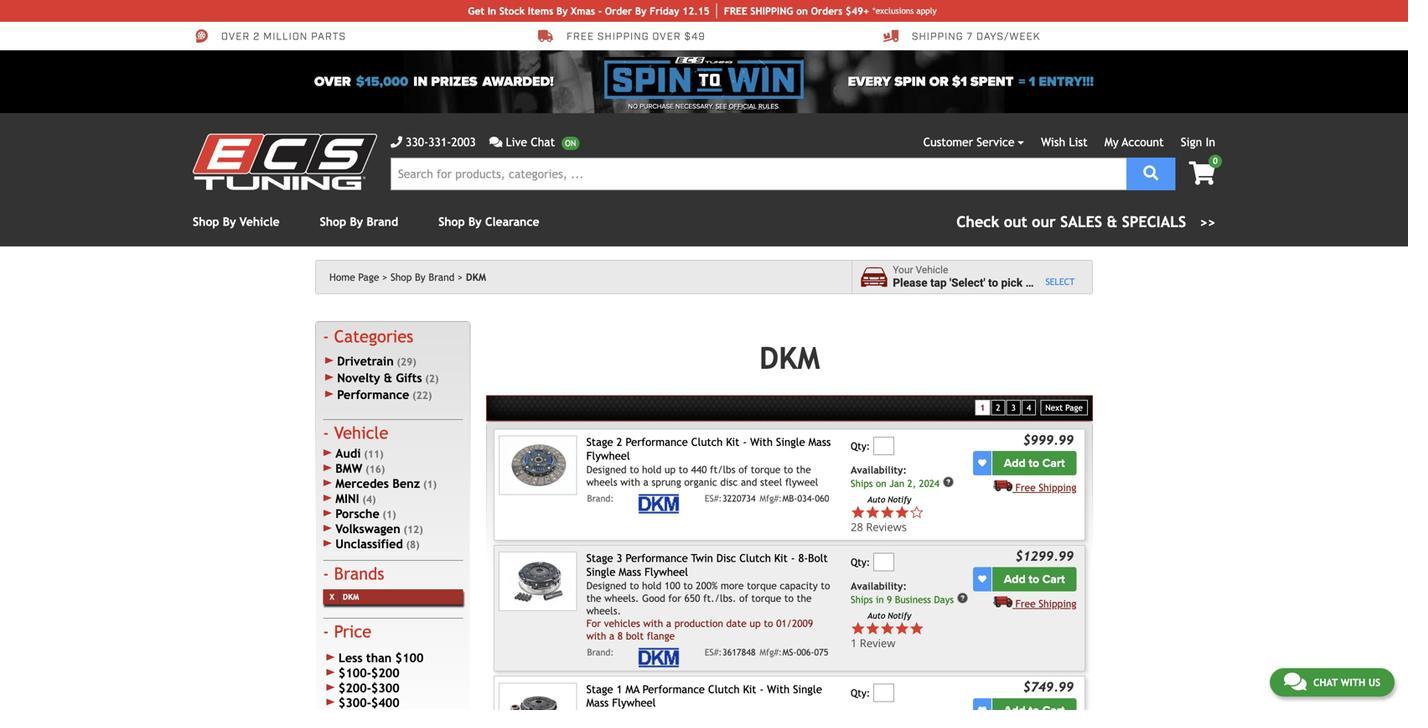 Task type: vqa. For each thing, say whether or not it's contained in the screenshot.
The most advanced height + pressure control with 1/4" manifold's CONTROL
no



Task type: describe. For each thing, give the bounding box(es) containing it.
330-
[[406, 135, 429, 149]]

shipping for $1299.99
[[1039, 598, 1077, 610]]

steel
[[760, 476, 783, 488]]

page for next page
[[1066, 403, 1083, 412]]

shop by clearance
[[439, 215, 540, 228]]

add to wish list image for $1299.99
[[979, 575, 987, 584]]

mb-
[[783, 493, 798, 504]]

by left 'clearance' in the top left of the page
[[469, 215, 482, 228]]

business
[[895, 594, 931, 606]]

pick
[[1002, 276, 1023, 290]]

star image down business
[[895, 621, 910, 636]]

$300-$400 link
[[323, 696, 463, 710]]

comments image
[[489, 136, 503, 148]]

search image
[[1144, 166, 1159, 181]]

hold inside 'stage 2 performance clutch kit - with single mass flywheel designed to hold up to 440 ft/lbs of torque to the wheels with a sprung organic disc and steel flyweel'
[[642, 464, 662, 475]]

'select'
[[950, 276, 986, 290]]

million
[[263, 30, 308, 43]]

a inside "your vehicle please tap 'select' to pick a vehicle"
[[1026, 276, 1032, 290]]

benz
[[393, 476, 420, 490]]

free for 28 reviews
[[1016, 482, 1036, 494]]

with inside stage 1 ma performance clutch kit - with single mass flywheel
[[767, 683, 790, 696]]

shop for shop by brand link related to home page
[[391, 271, 412, 283]]

3220734
[[723, 493, 756, 504]]

price
[[334, 622, 372, 641]]

question sign image for 28 reviews
[[943, 476, 955, 488]]

1 horizontal spatial (1)
[[423, 478, 437, 490]]

1 left review
[[851, 635, 857, 650]]

x dkm
[[330, 592, 359, 601]]

mercedes
[[336, 476, 389, 490]]

list
[[1069, 135, 1088, 149]]

order
[[605, 5, 632, 17]]

flywheel inside stage 1 ma performance clutch kit - with single mass flywheel
[[612, 696, 656, 709]]

vehicle
[[1035, 276, 1071, 290]]

add for $1299.99
[[1004, 572, 1026, 587]]

=
[[1019, 74, 1026, 90]]

es#: for 1
[[705, 647, 722, 658]]

star image down the 9
[[880, 621, 895, 636]]

availability: for review
[[851, 580, 907, 592]]

xmas
[[571, 5, 595, 17]]

1 inside stage 1 ma performance clutch kit - with single mass flywheel
[[617, 683, 623, 696]]

0 vertical spatial shipping
[[912, 30, 964, 43]]

3 link
[[1007, 400, 1021, 415]]

$100-$200 link
[[323, 666, 463, 681]]

free ship ping on orders $49+ *exclusions apply
[[724, 5, 937, 17]]

in for get
[[488, 5, 496, 17]]

- inside stage 3 performance twin disc clutch kit - 8-bolt single mass flywheel designed to hold 100 to 200% more torque capacity to the wheels. good for 650 ft./lbs. of torque to the wheels. for vehicles with a production date up to 01/2009 with a 8 bolt flange
[[791, 552, 795, 565]]

my account
[[1105, 135, 1164, 149]]

page for home page
[[358, 271, 379, 283]]

get in stock items by xmas - order by friday 12.15
[[468, 5, 710, 17]]

2 vertical spatial dkm
[[343, 592, 359, 601]]

es#3617848 - ms-006-075 - stage 3 performance twin disc clutch kit - 8-bolt single mass flywheel - designed to hold 100 to 200% more torque capacity to the wheels. good for 650 ft./lbs. of torque to the wheels. - dkm - bmw image
[[499, 552, 577, 611]]

shop by vehicle link
[[193, 215, 280, 228]]

12.15
[[683, 5, 710, 17]]

or
[[930, 74, 949, 90]]

- right xmas
[[598, 5, 602, 17]]

star image left empty star icon
[[880, 505, 895, 520]]

Search text field
[[391, 158, 1127, 190]]

1 right =
[[1029, 74, 1036, 90]]

in for 9
[[876, 594, 884, 606]]

audi
[[336, 446, 361, 460]]

performance inside stage 1 ma performance clutch kit - with single mass flywheel
[[643, 683, 705, 696]]

bolt
[[626, 630, 644, 642]]

.
[[779, 102, 780, 111]]

a left 8
[[609, 630, 615, 642]]

star image down business
[[910, 621, 924, 636]]

free shipping over $49 link
[[538, 29, 706, 44]]

a up flange
[[666, 617, 672, 629]]

shop by brand for home page
[[391, 271, 455, 283]]

brand for home page
[[429, 271, 455, 283]]

1 vertical spatial torque
[[747, 580, 777, 591]]

next
[[1046, 403, 1063, 412]]

8-
[[799, 552, 808, 565]]

shipping for $999.99
[[1039, 482, 1077, 494]]

the inside 'stage 2 performance clutch kit - with single mass flywheel designed to hold up to 440 ft/lbs of torque to the wheels with a sprung organic disc and steel flyweel'
[[796, 464, 811, 475]]

designed inside 'stage 2 performance clutch kit - with single mass flywheel designed to hold up to 440 ft/lbs of torque to the wheels with a sprung organic disc and steel flyweel'
[[587, 464, 627, 475]]

shipping 7 days/week link
[[884, 29, 1041, 44]]

reviews
[[866, 519, 907, 534]]

single inside stage 3 performance twin disc clutch kit - 8-bolt single mass flywheel designed to hold 100 to 200% more torque capacity to the wheels. good for 650 ft./lbs. of torque to the wheels. for vehicles with a production date up to 01/2009 with a 8 bolt flange
[[587, 566, 616, 579]]

sign
[[1181, 135, 1203, 149]]

live
[[506, 135, 527, 149]]

every spin or $1 spent = 1 entry!!!
[[848, 74, 1094, 90]]

parts
[[311, 30, 346, 43]]

9
[[887, 594, 892, 606]]

brand for shop by vehicle
[[367, 215, 398, 228]]

single inside stage 1 ma performance clutch kit - with single mass flywheel
[[793, 683, 822, 696]]

0 vertical spatial wheels.
[[605, 592, 639, 604]]

mass inside 'stage 2 performance clutch kit - with single mass flywheel designed to hold up to 440 ft/lbs of torque to the wheels with a sprung organic disc and steel flyweel'
[[809, 436, 831, 449]]

& inside categories drivetrain (29) novelty & gifts (2) performance (22)
[[384, 371, 392, 385]]

over for over $15,000 in prizes
[[314, 74, 351, 90]]

organic
[[684, 476, 717, 488]]

on inside availability: ships on jan 2, 2024
[[876, 478, 887, 489]]

home
[[330, 271, 355, 283]]

ft/lbs
[[710, 464, 736, 475]]

service
[[977, 135, 1015, 149]]

single inside 'stage 2 performance clutch kit - with single mass flywheel designed to hold up to 440 ft/lbs of torque to the wheels with a sprung organic disc and steel flyweel'
[[776, 436, 805, 449]]

auto for reviews
[[868, 495, 886, 504]]

availability: ships in 9 business days
[[851, 580, 954, 606]]

(12)
[[404, 523, 423, 535]]

in for sign
[[1206, 135, 1216, 149]]

ships for reviews
[[851, 478, 873, 489]]

over $15,000 in prizes
[[314, 74, 478, 90]]

0 horizontal spatial on
[[797, 5, 808, 17]]

100
[[665, 580, 681, 591]]

days
[[934, 594, 954, 606]]

mass inside stage 3 performance twin disc clutch kit - 8-bolt single mass flywheel designed to hold 100 to 200% more torque capacity to the wheels. good for 650 ft./lbs. of torque to the wheels. for vehicles with a production date up to 01/2009 with a 8 bolt flange
[[619, 566, 641, 579]]

wheels
[[587, 476, 618, 488]]

stage 3 performance twin disc clutch kit - 8-bolt single mass flywheel link
[[587, 552, 828, 579]]

my account link
[[1105, 135, 1164, 149]]

notify for 28 reviews
[[888, 495, 912, 504]]

please
[[893, 276, 928, 290]]

stage for 1
[[587, 552, 613, 565]]

2 28 reviews link from the top
[[851, 519, 924, 534]]

flywheel inside stage 3 performance twin disc clutch kit - 8-bolt single mass flywheel designed to hold 100 to 200% more torque capacity to the wheels. good for 650 ft./lbs. of torque to the wheels. for vehicles with a production date up to 01/2009 with a 8 bolt flange
[[645, 566, 688, 579]]

1 review
[[851, 635, 896, 650]]

novelty
[[337, 371, 380, 385]]

dkm - corporate logo image for 28 reviews
[[617, 493, 701, 514]]

designed inside stage 3 performance twin disc clutch kit - 8-bolt single mass flywheel designed to hold 100 to 200% more torque capacity to the wheels. good for 650 ft./lbs. of torque to the wheels. for vehicles with a production date up to 01/2009 with a 8 bolt flange
[[587, 580, 627, 591]]

the up for
[[587, 592, 602, 604]]

es#3220734 - mb-034-060 -  stage 2 performance clutch kit - with single mass flywheel - designed to hold up to 440 ft/lbs of torque to the wheels with a sprung organic disc and steel flyweel - dkm - audi volkswagen image
[[499, 436, 577, 495]]

days/week
[[977, 30, 1041, 43]]

- inside stage 1 ma performance clutch kit - with single mass flywheel
[[760, 683, 764, 696]]

auto notify for 1 review
[[868, 611, 912, 620]]

and
[[741, 476, 757, 488]]

mass inside stage 1 ma performance clutch kit - with single mass flywheel
[[587, 696, 609, 709]]

$200
[[371, 666, 400, 680]]

2 vertical spatial torque
[[752, 592, 782, 604]]

7
[[967, 30, 974, 43]]

volkswagen
[[336, 522, 401, 536]]

x
[[330, 592, 335, 601]]

with inside chat with us link
[[1341, 677, 1366, 688]]

2 link
[[991, 400, 1006, 415]]

1 horizontal spatial &
[[1107, 213, 1118, 231]]

8
[[618, 630, 623, 642]]

by right home page link
[[415, 271, 426, 283]]

question sign image for 1 review
[[957, 593, 969, 604]]

shop by vehicle
[[193, 215, 280, 228]]

by left xmas
[[557, 5, 568, 17]]

$300
[[371, 681, 400, 695]]

categories drivetrain (29) novelty & gifts (2) performance (22)
[[334, 326, 439, 401]]

add to cart for $999.99
[[1004, 456, 1065, 471]]

sales
[[1061, 213, 1103, 231]]

your vehicle please tap 'select' to pick a vehicle
[[893, 264, 1071, 290]]

clearance
[[485, 215, 540, 228]]

less
[[339, 651, 363, 665]]

customer
[[924, 135, 974, 149]]

brands
[[334, 564, 384, 583]]

star image right 28
[[866, 505, 880, 520]]

no purchase necessary. see official rules .
[[628, 102, 780, 111]]

availability: for reviews
[[851, 464, 907, 476]]

get
[[468, 5, 485, 17]]

porsche
[[336, 507, 380, 520]]

see
[[716, 102, 727, 111]]

a inside 'stage 2 performance clutch kit - with single mass flywheel designed to hold up to 440 ft/lbs of torque to the wheels with a sprung organic disc and steel flyweel'
[[644, 476, 649, 488]]

ecs tuning 'spin to win' contest logo image
[[604, 57, 804, 99]]

free inside free shipping over $49 link
[[567, 30, 595, 43]]

over
[[653, 30, 681, 43]]

0 horizontal spatial (1)
[[383, 508, 396, 520]]

add to cart button for $1299.99
[[993, 567, 1077, 592]]

by right order
[[635, 5, 647, 17]]

dkm - corporate logo image for 1 review
[[617, 647, 701, 668]]

(8)
[[406, 539, 420, 550]]

brand: for 1
[[587, 647, 614, 658]]

of inside stage 3 performance twin disc clutch kit - 8-bolt single mass flywheel designed to hold 100 to 200% more torque capacity to the wheels. good for 650 ft./lbs. of torque to the wheels. for vehicles with a production date up to 01/2009 with a 8 bolt flange
[[740, 592, 749, 604]]



Task type: locate. For each thing, give the bounding box(es) containing it.
$49
[[685, 30, 706, 43]]

ms-
[[783, 647, 797, 658]]

next page link
[[1041, 400, 1088, 415]]

2 left 3 link
[[996, 403, 1001, 412]]

0 vertical spatial hold
[[642, 464, 662, 475]]

auto for review
[[868, 611, 886, 620]]

3 inside 3 link
[[1012, 403, 1016, 412]]

0 horizontal spatial mass
[[587, 696, 609, 709]]

0 vertical spatial qty:
[[851, 440, 870, 452]]

0 vertical spatial single
[[776, 436, 805, 449]]

2 vertical spatial clutch
[[708, 683, 740, 696]]

auto notify down the 9
[[868, 611, 912, 620]]

(16)
[[366, 463, 385, 475]]

up inside stage 3 performance twin disc clutch kit - 8-bolt single mass flywheel designed to hold 100 to 200% more torque capacity to the wheels. good for 650 ft./lbs. of torque to the wheels. for vehicles with a production date up to 01/2009 with a 8 bolt flange
[[750, 617, 761, 629]]

1 vertical spatial add to wish list image
[[979, 706, 987, 710]]

add to wish list image
[[979, 575, 987, 584], [979, 706, 987, 710]]

1 add from the top
[[1004, 456, 1026, 471]]

the down capacity
[[797, 592, 812, 604]]

ships
[[851, 478, 873, 489], [851, 594, 873, 606]]

add to cart button down '$1299.99'
[[993, 567, 1077, 592]]

disc
[[717, 552, 736, 565]]

free shipping over $49
[[567, 30, 706, 43]]

0 vertical spatial over
[[221, 30, 250, 43]]

2 dkm - corporate logo image from the top
[[617, 647, 701, 668]]

chat right comments image
[[1314, 677, 1338, 688]]

$15,000
[[356, 74, 409, 90]]

2 horizontal spatial vehicle
[[916, 264, 949, 276]]

1 horizontal spatial in
[[876, 594, 884, 606]]

cart for $999.99
[[1043, 456, 1065, 471]]

(11)
[[364, 448, 384, 460]]

2 for stage 2 performance clutch kit - with single mass flywheel designed to hold up to 440 ft/lbs of torque to the wheels with a sprung organic disc and steel flyweel
[[617, 436, 623, 449]]

0 vertical spatial free shipping
[[1016, 482, 1077, 494]]

ships inside availability: ships in 9 business days
[[851, 594, 873, 606]]

capacity
[[780, 580, 818, 591]]

200%
[[696, 580, 718, 591]]

stage for 28
[[587, 436, 613, 449]]

live chat link
[[489, 133, 580, 151]]

4
[[1027, 403, 1031, 412]]

account
[[1122, 135, 1164, 149]]

- inside 'stage 2 performance clutch kit - with single mass flywheel designed to hold up to 440 ft/lbs of torque to the wheels with a sprung organic disc and steel flyweel'
[[743, 436, 747, 449]]

0 vertical spatial chat
[[531, 135, 555, 149]]

brand down shop by clearance link
[[429, 271, 455, 283]]

shop by brand right home page link
[[391, 271, 455, 283]]

shop for shop by vehicle's shop by brand link
[[320, 215, 346, 228]]

3 inside stage 3 performance twin disc clutch kit - 8-bolt single mass flywheel designed to hold 100 to 200% more torque capacity to the wheels. good for 650 ft./lbs. of torque to the wheels. for vehicles with a production date up to 01/2009 with a 8 bolt flange
[[617, 552, 623, 565]]

0 vertical spatial 3
[[1012, 403, 1016, 412]]

1 horizontal spatial 3
[[1012, 403, 1016, 412]]

bmw
[[336, 461, 362, 475]]

shop by brand link for shop by vehicle
[[320, 215, 398, 228]]

chat with us
[[1314, 677, 1381, 688]]

1 mfg#: from the top
[[760, 493, 782, 504]]

2 vertical spatial 2
[[617, 436, 623, 449]]

1 ships from the top
[[851, 478, 873, 489]]

1 availability: from the top
[[851, 464, 907, 476]]

chat right live
[[531, 135, 555, 149]]

2 horizontal spatial 2
[[996, 403, 1001, 412]]

notify for 1 review
[[888, 611, 912, 620]]

more
[[721, 580, 744, 591]]

1 horizontal spatial vehicle
[[334, 423, 389, 443]]

0 horizontal spatial vehicle
[[240, 215, 280, 228]]

0 vertical spatial kit
[[726, 436, 740, 449]]

mfg#:
[[760, 493, 782, 504], [760, 647, 782, 658]]

0 vertical spatial (1)
[[423, 478, 437, 490]]

0 vertical spatial clutch
[[691, 436, 723, 449]]

$749.99
[[1023, 680, 1074, 695]]

1 vertical spatial in
[[876, 594, 884, 606]]

add to wish list image for $749.99
[[979, 706, 987, 710]]

hold inside stage 3 performance twin disc clutch kit - 8-bolt single mass flywheel designed to hold 100 to 200% more torque capacity to the wheels. good for 650 ft./lbs. of torque to the wheels. for vehicles with a production date up to 01/2009 with a 8 bolt flange
[[642, 580, 662, 591]]

hold
[[642, 464, 662, 475], [642, 580, 662, 591]]

1 28 reviews link from the top
[[851, 490, 970, 534]]

1 stage from the top
[[587, 436, 613, 449]]

to inside "your vehicle please tap 'select' to pick a vehicle"
[[989, 276, 999, 290]]

3 up vehicles
[[617, 552, 623, 565]]

brand: for 28
[[587, 493, 614, 504]]

2 add to cart button from the top
[[993, 567, 1077, 592]]

2 horizontal spatial dkm
[[760, 341, 820, 376]]

qty: down 1 review
[[851, 687, 870, 699]]

over down the parts
[[314, 74, 351, 90]]

chat with us link
[[1270, 668, 1395, 697]]

3 qty: from the top
[[851, 687, 870, 699]]

28 reviews link down 2,
[[851, 490, 970, 534]]

add for $999.99
[[1004, 456, 1026, 471]]

free shipping image right days
[[994, 596, 1013, 608]]

question sign image
[[943, 476, 955, 488], [957, 593, 969, 604]]

kit inside stage 1 ma performance clutch kit - with single mass flywheel
[[743, 683, 757, 696]]

shop by brand link up home page link
[[320, 215, 398, 228]]

1 vertical spatial up
[[750, 617, 761, 629]]

for
[[669, 592, 682, 604]]

1 horizontal spatial question sign image
[[957, 593, 969, 604]]

stage inside stage 1 ma performance clutch kit - with single mass flywheel
[[587, 683, 613, 696]]

1 vertical spatial 2
[[996, 403, 1001, 412]]

0 vertical spatial dkm - corporate logo image
[[617, 493, 701, 514]]

0 vertical spatial availability:
[[851, 464, 907, 476]]

free shipping image for $999.99
[[994, 480, 1013, 492]]

1 vertical spatial vehicle
[[916, 264, 949, 276]]

flywheel inside 'stage 2 performance clutch kit - with single mass flywheel designed to hold up to 440 ft/lbs of torque to the wheels with a sprung organic disc and steel flyweel'
[[587, 449, 630, 462]]

shopping cart image
[[1189, 161, 1216, 185]]

es#: left the 3617848
[[705, 647, 722, 658]]

add to cart for $1299.99
[[1004, 572, 1065, 587]]

free shipping image for $1299.99
[[994, 596, 1013, 608]]

star image
[[851, 505, 866, 520], [895, 505, 910, 520], [851, 621, 866, 636], [910, 621, 924, 636]]

with left us
[[1341, 677, 1366, 688]]

(2)
[[425, 373, 439, 384]]

of inside 'stage 2 performance clutch kit - with single mass flywheel designed to hold up to 440 ft/lbs of torque to the wheels with a sprung organic disc and steel flyweel'
[[739, 464, 748, 475]]

1 horizontal spatial chat
[[1314, 677, 1338, 688]]

1 horizontal spatial dkm
[[466, 271, 486, 283]]

see official rules link
[[716, 101, 779, 112]]

star image left reviews
[[851, 505, 866, 520]]

2 mfg#: from the top
[[760, 647, 782, 658]]

0 vertical spatial &
[[1107, 213, 1118, 231]]

up up sprung
[[665, 464, 676, 475]]

star image down availability: ships in 9 business days
[[851, 621, 866, 636]]

1 vertical spatial kit
[[775, 552, 788, 565]]

1 vertical spatial ships
[[851, 594, 873, 606]]

0 horizontal spatial question sign image
[[943, 476, 955, 488]]

1 free shipping from the top
[[1016, 482, 1077, 494]]

in for prizes
[[414, 74, 428, 90]]

star image
[[866, 505, 880, 520], [880, 505, 895, 520], [866, 621, 880, 636], [880, 621, 895, 636], [895, 621, 910, 636]]

0 horizontal spatial chat
[[531, 135, 555, 149]]

torque down capacity
[[752, 592, 782, 604]]

2 vertical spatial vehicle
[[334, 423, 389, 443]]

free shipping down '$1299.99'
[[1016, 598, 1077, 610]]

006-
[[797, 647, 815, 658]]

1 brand: from the top
[[587, 493, 614, 504]]

flywheel up 'wheels'
[[587, 449, 630, 462]]

qty: for 28
[[851, 440, 870, 452]]

0 horizontal spatial &
[[384, 371, 392, 385]]

1 horizontal spatial 2
[[617, 436, 623, 449]]

the
[[796, 464, 811, 475], [587, 592, 602, 604], [797, 592, 812, 604]]

performance
[[337, 388, 409, 401], [626, 436, 688, 449], [626, 552, 688, 565], [643, 683, 705, 696]]

kit inside 'stage 2 performance clutch kit - with single mass flywheel designed to hold up to 440 ft/lbs of torque to the wheels with a sprung organic disc and steel flyweel'
[[726, 436, 740, 449]]

2 horizontal spatial mass
[[809, 436, 831, 449]]

1 designed from the top
[[587, 464, 627, 475]]

torque inside 'stage 2 performance clutch kit - with single mass flywheel designed to hold up to 440 ft/lbs of torque to the wheels with a sprung organic disc and steel flyweel'
[[751, 464, 781, 475]]

2
[[253, 30, 260, 43], [996, 403, 1001, 412], [617, 436, 623, 449]]

availability: inside availability: ships on jan 2, 2024
[[851, 464, 907, 476]]

free down the $999.99
[[1016, 482, 1036, 494]]

0 vertical spatial shop by brand
[[320, 215, 398, 228]]

mfg#: for 1 review
[[760, 647, 782, 658]]

2 1 review link from the top
[[851, 635, 924, 650]]

torque right more
[[747, 580, 777, 591]]

ships for review
[[851, 594, 873, 606]]

2 stage from the top
[[587, 552, 613, 565]]

1 vertical spatial (1)
[[383, 508, 396, 520]]

es#3220836 - ma-006-005 - stage 1 ma performance clutch kit - with single mass flywheel - for moderately modified cars or performance oriented driving style - dkm - bmw image
[[499, 683, 577, 710]]

shipping down the $999.99
[[1039, 482, 1077, 494]]

cart for $1299.99
[[1043, 572, 1065, 587]]

0 vertical spatial with
[[750, 436, 773, 449]]

notify down 'jan'
[[888, 495, 912, 504]]

1 vertical spatial stage
[[587, 552, 613, 565]]

$100-
[[339, 666, 371, 680]]

cart down the $999.99
[[1043, 456, 1065, 471]]

single up flyweel
[[776, 436, 805, 449]]

2 add to cart from the top
[[1004, 572, 1065, 587]]

shop by brand for shop by vehicle
[[320, 215, 398, 228]]

1 vertical spatial add to cart
[[1004, 572, 1065, 587]]

brand: down for
[[587, 647, 614, 658]]

free shipping image
[[994, 480, 1013, 492], [994, 596, 1013, 608]]

0 vertical spatial add to wish list image
[[979, 575, 987, 584]]

2 notify from the top
[[888, 611, 912, 620]]

1 vertical spatial availability:
[[851, 580, 907, 592]]

0 vertical spatial shop by brand link
[[320, 215, 398, 228]]

$100
[[395, 651, 424, 665]]

bolt
[[808, 552, 828, 565]]

1 vertical spatial of
[[740, 592, 749, 604]]

stage up 'wheels'
[[587, 436, 613, 449]]

stage 1 ma performance clutch kit - with single mass flywheel link
[[587, 683, 822, 709]]

performance down novelty
[[337, 388, 409, 401]]

by up home page link
[[350, 215, 363, 228]]

select link
[[1046, 276, 1075, 288]]

2 left million
[[253, 30, 260, 43]]

stage inside stage 3 performance twin disc clutch kit - 8-bolt single mass flywheel designed to hold 100 to 200% more torque capacity to the wheels. good for 650 ft./lbs. of torque to the wheels. for vehicles with a production date up to 01/2009 with a 8 bolt flange
[[587, 552, 613, 565]]

hold up good
[[642, 580, 662, 591]]

2 add from the top
[[1004, 572, 1026, 587]]

with right 'wheels'
[[621, 476, 640, 488]]

over 2 million parts
[[221, 30, 346, 43]]

designed up for
[[587, 580, 627, 591]]

1 left 2 link
[[981, 403, 985, 412]]

with up flange
[[644, 617, 663, 629]]

stage inside 'stage 2 performance clutch kit - with single mass flywheel designed to hold up to 440 ft/lbs of torque to the wheels with a sprung organic disc and steel flyweel'
[[587, 436, 613, 449]]

performance right ma
[[643, 683, 705, 696]]

&
[[1107, 213, 1118, 231], [384, 371, 392, 385]]

331-
[[429, 135, 451, 149]]

ship
[[751, 5, 771, 17]]

3 stage from the top
[[587, 683, 613, 696]]

items
[[528, 5, 554, 17]]

0 vertical spatial in
[[488, 5, 496, 17]]

stage 2 performance clutch kit - with single mass flywheel link
[[587, 436, 831, 462]]

0 vertical spatial auto notify
[[868, 495, 912, 504]]

3 left 4
[[1012, 403, 1016, 412]]

auto notify for 28 reviews
[[868, 495, 912, 504]]

in right the get
[[488, 5, 496, 17]]

3617848
[[723, 647, 756, 658]]

1 vertical spatial qty:
[[851, 556, 870, 568]]

1 notify from the top
[[888, 495, 912, 504]]

dkm - corporate logo image down flange
[[617, 647, 701, 668]]

ships left 'jan'
[[851, 478, 873, 489]]

2,
[[908, 478, 916, 489]]

1 vertical spatial shipping
[[1039, 482, 1077, 494]]

1 vertical spatial single
[[587, 566, 616, 579]]

0 horizontal spatial brand
[[367, 215, 398, 228]]

0
[[1213, 156, 1218, 166]]

- down es#: 3617848 mfg#: ms-006-075
[[760, 683, 764, 696]]

1 vertical spatial over
[[314, 74, 351, 90]]

2 inside 'stage 2 performance clutch kit - with single mass flywheel designed to hold up to 440 ft/lbs of torque to the wheels with a sprung organic disc and steel flyweel'
[[617, 436, 623, 449]]

add to cart button down the $999.99
[[993, 451, 1077, 476]]

hold up sprung
[[642, 464, 662, 475]]

shop by brand link for home page
[[391, 271, 463, 283]]

brand: down 'wheels'
[[587, 493, 614, 504]]

stage 3 performance twin disc clutch kit - 8-bolt single mass flywheel designed to hold 100 to 200% more torque capacity to the wheels. good for 650 ft./lbs. of torque to the wheels. for vehicles with a production date up to 01/2009 with a 8 bolt flange
[[587, 552, 830, 642]]

1 horizontal spatial on
[[876, 478, 887, 489]]

clutch inside 'stage 2 performance clutch kit - with single mass flywheel designed to hold up to 440 ft/lbs of torque to the wheels with a sprung organic disc and steel flyweel'
[[691, 436, 723, 449]]

1 vertical spatial dkm
[[760, 341, 820, 376]]

dkm - corporate logo image
[[617, 493, 701, 514], [617, 647, 701, 668]]

060
[[815, 493, 830, 504]]

1 es#: from the top
[[705, 493, 722, 504]]

kit inside stage 3 performance twin disc clutch kit - 8-bolt single mass flywheel designed to hold 100 to 200% more torque capacity to the wheels. good for 650 ft./lbs. of torque to the wheels. for vehicles with a production date up to 01/2009 with a 8 bolt flange
[[775, 552, 788, 565]]

shipping
[[598, 30, 649, 43]]

ma
[[626, 683, 640, 696]]

0 vertical spatial add to cart button
[[993, 451, 1077, 476]]

1 left ma
[[617, 683, 623, 696]]

1 auto from the top
[[868, 495, 886, 504]]

free shipping for $999.99
[[1016, 482, 1077, 494]]

28 reviews
[[851, 519, 907, 534]]

2 qty: from the top
[[851, 556, 870, 568]]

availability: up 'jan'
[[851, 464, 907, 476]]

1 vertical spatial brand
[[429, 271, 455, 283]]

(22)
[[413, 389, 432, 401]]

1 1 review link from the top
[[851, 606, 970, 650]]

0 vertical spatial stage
[[587, 436, 613, 449]]

1 vertical spatial in
[[1206, 135, 1216, 149]]

2 availability: from the top
[[851, 580, 907, 592]]

0 vertical spatial free shipping image
[[994, 480, 1013, 492]]

$300-
[[339, 696, 371, 710]]

add
[[1004, 456, 1026, 471], [1004, 572, 1026, 587]]

home page
[[330, 271, 379, 283]]

1 vertical spatial notify
[[888, 611, 912, 620]]

2 add to wish list image from the top
[[979, 706, 987, 710]]

shipping down apply at the right
[[912, 30, 964, 43]]

0 vertical spatial in
[[414, 74, 428, 90]]

auto notify down 'jan'
[[868, 495, 912, 504]]

designed up 'wheels'
[[587, 464, 627, 475]]

0 vertical spatial ships
[[851, 478, 873, 489]]

-
[[598, 5, 602, 17], [743, 436, 747, 449], [791, 552, 795, 565], [760, 683, 764, 696]]

2 cart from the top
[[1043, 572, 1065, 587]]

flywheel down ma
[[612, 696, 656, 709]]

$200-
[[339, 681, 371, 695]]

- left 8-
[[791, 552, 795, 565]]

question sign image right days
[[957, 593, 969, 604]]

with down for
[[587, 630, 606, 642]]

0 vertical spatial brand
[[367, 215, 398, 228]]

performance inside stage 3 performance twin disc clutch kit - 8-bolt single mass flywheel designed to hold 100 to 200% more torque capacity to the wheels. good for 650 ft./lbs. of torque to the wheels. for vehicles with a production date up to 01/2009 with a 8 bolt flange
[[626, 552, 688, 565]]

2 brand: from the top
[[587, 647, 614, 658]]

cart down '$1299.99'
[[1043, 572, 1065, 587]]

1 vertical spatial free
[[1016, 482, 1036, 494]]

2 free shipping image from the top
[[994, 596, 1013, 608]]

performance inside 'stage 2 performance clutch kit - with single mass flywheel designed to hold up to 440 ft/lbs of torque to the wheels with a sprung organic disc and steel flyweel'
[[626, 436, 688, 449]]

free down '$1299.99'
[[1016, 598, 1036, 610]]

1 add to cart button from the top
[[993, 451, 1077, 476]]

1 cart from the top
[[1043, 456, 1065, 471]]

qty: down 28
[[851, 556, 870, 568]]

with up steel
[[750, 436, 773, 449]]

over for over 2 million parts
[[221, 30, 250, 43]]

28 reviews link
[[851, 490, 970, 534], [851, 519, 924, 534]]

2 for over 2 million parts
[[253, 30, 260, 43]]

shop for 'shop by vehicle' link
[[193, 215, 219, 228]]

us
[[1369, 677, 1381, 688]]

brand:
[[587, 493, 614, 504], [587, 647, 614, 658]]

question sign image right 2024
[[943, 476, 955, 488]]

1 vertical spatial add to cart button
[[993, 567, 1077, 592]]

1 dkm - corporate logo image from the top
[[617, 493, 701, 514]]

performance up sprung
[[626, 436, 688, 449]]

1 vertical spatial mass
[[619, 566, 641, 579]]

date
[[727, 617, 747, 629]]

None text field
[[874, 437, 894, 455], [874, 553, 894, 571], [874, 684, 894, 702], [874, 437, 894, 455], [874, 553, 894, 571], [874, 684, 894, 702]]

free for 1 review
[[1016, 598, 1036, 610]]

& left gifts
[[384, 371, 392, 385]]

1 vertical spatial dkm - corporate logo image
[[617, 647, 701, 668]]

ecs tuning image
[[193, 134, 377, 190]]

1 review link down business
[[851, 606, 970, 650]]

up inside 'stage 2 performance clutch kit - with single mass flywheel designed to hold up to 440 ft/lbs of torque to the wheels with a sprung organic disc and steel flyweel'
[[665, 464, 676, 475]]

add to wish list image
[[979, 459, 987, 468]]

2 auto notify from the top
[[868, 611, 912, 620]]

1 add to wish list image from the top
[[979, 575, 987, 584]]

1 horizontal spatial kit
[[743, 683, 757, 696]]

2 vertical spatial stage
[[587, 683, 613, 696]]

spin
[[895, 74, 926, 90]]

28
[[851, 519, 863, 534]]

availability: inside availability: ships in 9 business days
[[851, 580, 907, 592]]

shipping
[[912, 30, 964, 43], [1039, 482, 1077, 494], [1039, 598, 1077, 610]]

free shipping for $1299.99
[[1016, 598, 1077, 610]]

mass right the 'es#3220836 - ma-006-005 - stage 1 ma performance clutch kit - with single mass flywheel - for moderately modified cars or performance oriented driving style - dkm - bmw' image
[[587, 696, 609, 709]]

(1)
[[423, 478, 437, 490], [383, 508, 396, 520]]

add to cart button for $999.99
[[993, 451, 1077, 476]]

in inside availability: ships in 9 business days
[[876, 594, 884, 606]]

1 hold from the top
[[642, 464, 662, 475]]

free
[[724, 5, 748, 17]]

0 vertical spatial mfg#:
[[760, 493, 782, 504]]

1 free shipping image from the top
[[994, 480, 1013, 492]]

empty star image
[[910, 505, 924, 520]]

2 hold from the top
[[642, 580, 662, 591]]

2 auto from the top
[[868, 611, 886, 620]]

qty: for 1
[[851, 556, 870, 568]]

0 horizontal spatial 3
[[617, 552, 623, 565]]

1 vertical spatial question sign image
[[957, 593, 969, 604]]

clutch down the 3617848
[[708, 683, 740, 696]]

0 vertical spatial add
[[1004, 456, 1026, 471]]

notify
[[888, 495, 912, 504], [888, 611, 912, 620]]

availability: up the 9
[[851, 580, 907, 592]]

brand up home page link
[[367, 215, 398, 228]]

stage left ma
[[587, 683, 613, 696]]

1 vertical spatial shop by brand
[[391, 271, 455, 283]]

spent
[[971, 74, 1014, 90]]

1 qty: from the top
[[851, 440, 870, 452]]

clutch inside stage 1 ma performance clutch kit - with single mass flywheel
[[708, 683, 740, 696]]

0 vertical spatial auto
[[868, 495, 886, 504]]

1 horizontal spatial in
[[1206, 135, 1216, 149]]

with inside 'stage 2 performance clutch kit - with single mass flywheel designed to hold up to 440 ft/lbs of torque to the wheels with a sprung organic disc and steel flyweel'
[[621, 476, 640, 488]]

2003
[[451, 135, 476, 149]]

customer service button
[[924, 133, 1025, 151]]

1 auto notify from the top
[[868, 495, 912, 504]]

necessary.
[[676, 102, 714, 111]]

ft./lbs.
[[703, 592, 737, 604]]

0 vertical spatial torque
[[751, 464, 781, 475]]

1 horizontal spatial mass
[[619, 566, 641, 579]]

on left 'jan'
[[876, 478, 887, 489]]

in left prizes at left
[[414, 74, 428, 90]]

0 horizontal spatial in
[[488, 5, 496, 17]]

$49+
[[846, 5, 870, 17]]

shipping down '$1299.99'
[[1039, 598, 1077, 610]]

clutch inside stage 3 performance twin disc clutch kit - 8-bolt single mass flywheel designed to hold 100 to 200% more torque capacity to the wheels. good for 650 ft./lbs. of torque to the wheels. for vehicles with a production date up to 01/2009 with a 8 bolt flange
[[740, 552, 771, 565]]

mfg#: for 28 reviews
[[760, 493, 782, 504]]

unclassified
[[336, 537, 403, 551]]

vehicles
[[604, 617, 641, 629]]

comments image
[[1284, 672, 1307, 692]]

0 vertical spatial page
[[358, 271, 379, 283]]

es#: 3617848 mfg#: ms-006-075
[[705, 647, 829, 658]]

by down ecs tuning image
[[223, 215, 236, 228]]

2 es#: from the top
[[705, 647, 722, 658]]

in left the 9
[[876, 594, 884, 606]]

free shipping down the $999.99
[[1016, 482, 1077, 494]]

0 vertical spatial of
[[739, 464, 748, 475]]

a right pick
[[1026, 276, 1032, 290]]

1 add to cart from the top
[[1004, 456, 1065, 471]]

entry!!!
[[1039, 74, 1094, 90]]

phone image
[[391, 136, 402, 148]]

star image down 'jan'
[[895, 505, 910, 520]]

review
[[860, 635, 896, 650]]

qty:
[[851, 440, 870, 452], [851, 556, 870, 568], [851, 687, 870, 699]]

to
[[989, 276, 999, 290], [1029, 456, 1040, 471], [630, 464, 639, 475], [679, 464, 688, 475], [784, 464, 793, 475], [1029, 572, 1040, 587], [630, 580, 639, 591], [684, 580, 693, 591], [821, 580, 830, 591], [785, 592, 794, 604], [764, 617, 773, 629]]

vehicle inside vehicle audi (11) bmw (16) mercedes benz (1) mini (4) porsche (1) volkswagen (12) unclassified (8)
[[334, 423, 389, 443]]

mass up vehicles
[[619, 566, 641, 579]]

es#: for 28
[[705, 493, 722, 504]]

shop for shop by clearance link
[[439, 215, 465, 228]]

0 horizontal spatial up
[[665, 464, 676, 475]]

the up flyweel
[[796, 464, 811, 475]]

1 vertical spatial with
[[767, 683, 790, 696]]

designed
[[587, 464, 627, 475], [587, 580, 627, 591]]

0 horizontal spatial 2
[[253, 30, 260, 43]]

star image down availability: ships in 9 business days
[[866, 621, 880, 636]]

1 review link
[[851, 606, 970, 650], [851, 635, 924, 650]]

vehicle up audi
[[334, 423, 389, 443]]

2 vertical spatial flywheel
[[612, 696, 656, 709]]

notify down the 9
[[888, 611, 912, 620]]

2 designed from the top
[[587, 580, 627, 591]]

1 vertical spatial auto
[[868, 611, 886, 620]]

performance up 100
[[626, 552, 688, 565]]

1 horizontal spatial over
[[314, 74, 351, 90]]

vehicle inside "your vehicle please tap 'select' to pick a vehicle"
[[916, 264, 949, 276]]

wish list
[[1041, 135, 1088, 149]]

sales & specials
[[1061, 213, 1187, 231]]

dkm - corporate logo image down sprung
[[617, 493, 701, 514]]

single down 006-
[[793, 683, 822, 696]]

- up and at right bottom
[[743, 436, 747, 449]]

& right sales
[[1107, 213, 1118, 231]]

0 horizontal spatial in
[[414, 74, 428, 90]]

wheels. up for
[[587, 605, 621, 617]]

qty: up availability: ships on jan 2, 2024
[[851, 440, 870, 452]]

2 ships from the top
[[851, 594, 873, 606]]

with inside 'stage 2 performance clutch kit - with single mass flywheel designed to hold up to 440 ft/lbs of torque to the wheels with a sprung organic disc and steel flyweel'
[[750, 436, 773, 449]]

wish list link
[[1041, 135, 1088, 149]]

1 vertical spatial mfg#:
[[760, 647, 782, 658]]

1 vertical spatial designed
[[587, 580, 627, 591]]

add to cart down the $999.99
[[1004, 456, 1065, 471]]

ships inside availability: ships on jan 2, 2024
[[851, 478, 873, 489]]

2 free shipping from the top
[[1016, 598, 1077, 610]]

1 vertical spatial cart
[[1043, 572, 1065, 587]]

performance inside categories drivetrain (29) novelty & gifts (2) performance (22)
[[337, 388, 409, 401]]

0 vertical spatial on
[[797, 5, 808, 17]]

(1) right benz
[[423, 478, 437, 490]]

1 vertical spatial wheels.
[[587, 605, 621, 617]]

on
[[797, 5, 808, 17], [876, 478, 887, 489]]

page right home
[[358, 271, 379, 283]]

1 horizontal spatial up
[[750, 617, 761, 629]]



